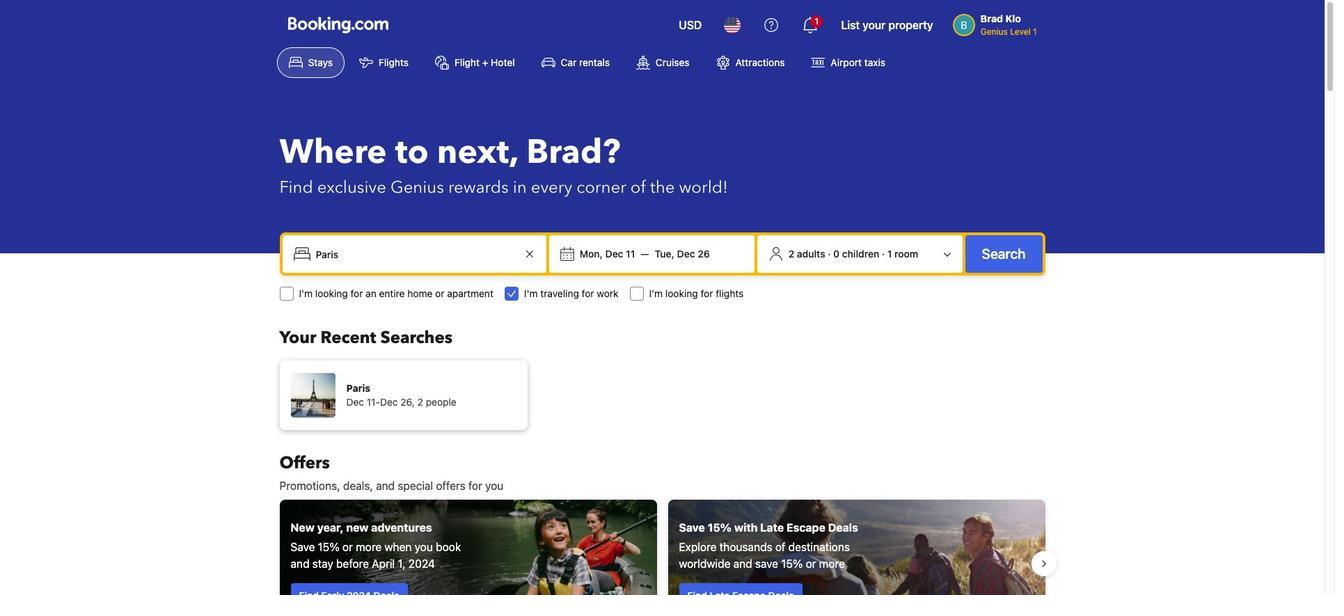 Task type: describe. For each thing, give the bounding box(es) containing it.
flight + hotel link
[[423, 47, 527, 78]]

genius inside brad klo genius level 1
[[981, 26, 1008, 37]]

1 button
[[794, 8, 827, 42]]

15% inside new year, new adventures save 15% or more when you book and stay before april 1, 2024
[[318, 541, 340, 554]]

tue,
[[655, 248, 675, 260]]

every
[[531, 176, 572, 199]]

your
[[280, 327, 316, 350]]

your recent searches
[[280, 327, 453, 350]]

a young girl and woman kayak on a river image
[[280, 500, 657, 595]]

offers
[[436, 480, 466, 492]]

mon,
[[580, 248, 603, 260]]

26
[[698, 248, 710, 260]]

dec left 26 on the right top of the page
[[677, 248, 695, 260]]

with
[[734, 521, 758, 534]]

brad
[[981, 13, 1003, 24]]

the
[[650, 176, 675, 199]]

2 inside dropdown button
[[789, 248, 795, 260]]

or for more
[[343, 541, 353, 554]]

new year, new adventures save 15% or more when you book and stay before april 1, 2024
[[291, 521, 461, 570]]

for inside offers promotions, deals, and special offers for you
[[468, 480, 482, 492]]

new
[[291, 521, 315, 534]]

work
[[597, 288, 619, 299]]

in
[[513, 176, 527, 199]]

car
[[561, 56, 577, 68]]

genius inside where to next, brad? find exclusive genius rewards in every corner of the world!
[[391, 176, 444, 199]]

+
[[482, 56, 488, 68]]

11
[[626, 248, 635, 260]]

entire
[[379, 288, 405, 299]]

mon, dec 11 button
[[574, 242, 641, 267]]

of inside save 15% with late escape deals explore thousands of destinations worldwide and save 15% or more
[[775, 541, 786, 554]]

flights
[[379, 56, 409, 68]]

i'm for i'm traveling for work
[[524, 288, 538, 299]]

1 inside brad klo genius level 1
[[1033, 26, 1037, 37]]

dec left 11
[[605, 248, 623, 260]]

you inside offers promotions, deals, and special offers for you
[[485, 480, 504, 492]]

searches
[[381, 327, 453, 350]]

your
[[863, 19, 886, 31]]

region containing new year, new adventures
[[268, 494, 1057, 595]]

more inside save 15% with late escape deals explore thousands of destinations worldwide and save 15% or more
[[819, 558, 845, 570]]

stay
[[312, 558, 333, 570]]

Where are you going? field
[[310, 242, 521, 267]]

flights
[[716, 288, 744, 299]]

when
[[385, 541, 412, 554]]

2 · from the left
[[882, 248, 885, 260]]

klo
[[1006, 13, 1021, 24]]

dec down paris at the left of page
[[346, 396, 364, 408]]

attractions
[[736, 56, 785, 68]]

26,
[[401, 396, 415, 408]]

i'm looking for an entire home or apartment
[[299, 288, 494, 299]]

2024
[[409, 558, 435, 570]]

usd button
[[671, 8, 710, 42]]

new
[[346, 521, 369, 534]]

deals
[[828, 521, 858, 534]]

airport taxis link
[[800, 47, 897, 78]]

explore
[[679, 541, 717, 554]]

offers
[[280, 452, 330, 475]]

cruises
[[656, 56, 690, 68]]

i'm for i'm looking for an entire home or apartment
[[299, 288, 313, 299]]

i'm traveling for work
[[524, 288, 619, 299]]

your account menu brad klo genius level 1 element
[[953, 6, 1043, 38]]

i'm looking for flights
[[649, 288, 744, 299]]

1 horizontal spatial 15%
[[708, 521, 732, 534]]

paris
[[346, 382, 371, 394]]

next,
[[437, 129, 518, 175]]

booking.com image
[[288, 17, 388, 33]]

people
[[426, 396, 457, 408]]

brad?
[[527, 129, 621, 175]]

search
[[982, 246, 1026, 262]]

for for work
[[582, 288, 594, 299]]

adventures
[[371, 521, 432, 534]]

or for apartment
[[435, 288, 445, 299]]

adults
[[797, 248, 825, 260]]

1 · from the left
[[828, 248, 831, 260]]

stays
[[308, 56, 333, 68]]

exclusive
[[317, 176, 386, 199]]

save inside save 15% with late escape deals explore thousands of destinations worldwide and save 15% or more
[[679, 521, 705, 534]]

thousands
[[720, 541, 773, 554]]

late
[[760, 521, 784, 534]]

0
[[834, 248, 840, 260]]

stays link
[[277, 47, 345, 78]]

2 adults · 0 children · 1 room
[[789, 248, 919, 260]]

mon, dec 11 — tue, dec 26
[[580, 248, 710, 260]]

of inside where to next, brad? find exclusive genius rewards in every corner of the world!
[[631, 176, 646, 199]]

1,
[[398, 558, 406, 570]]



Task type: locate. For each thing, give the bounding box(es) containing it.
for left work on the left
[[582, 288, 594, 299]]

or
[[435, 288, 445, 299], [343, 541, 353, 554], [806, 558, 816, 570]]

of down late
[[775, 541, 786, 554]]

where
[[280, 129, 387, 175]]

15% right save
[[781, 558, 803, 570]]

tue, dec 26 button
[[649, 242, 716, 267]]

11-
[[367, 396, 380, 408]]

0 horizontal spatial more
[[356, 541, 382, 554]]

0 horizontal spatial and
[[291, 558, 310, 570]]

level
[[1010, 26, 1031, 37]]

corner
[[577, 176, 626, 199]]

1 horizontal spatial i'm
[[524, 288, 538, 299]]

1 horizontal spatial ·
[[882, 248, 885, 260]]

2 vertical spatial 15%
[[781, 558, 803, 570]]

0 horizontal spatial of
[[631, 176, 646, 199]]

and
[[376, 480, 395, 492], [291, 558, 310, 570], [734, 558, 752, 570]]

0 horizontal spatial 2
[[418, 396, 423, 408]]

escape
[[787, 521, 826, 534]]

1 horizontal spatial looking
[[666, 288, 698, 299]]

15% up stay in the bottom of the page
[[318, 541, 340, 554]]

or down destinations
[[806, 558, 816, 570]]

1 vertical spatial of
[[775, 541, 786, 554]]

and inside offers promotions, deals, and special offers for you
[[376, 480, 395, 492]]

for left flights
[[701, 288, 713, 299]]

of
[[631, 176, 646, 199], [775, 541, 786, 554]]

and inside new year, new adventures save 15% or more when you book and stay before april 1, 2024
[[291, 558, 310, 570]]

attractions link
[[704, 47, 797, 78]]

0 vertical spatial more
[[356, 541, 382, 554]]

find
[[280, 176, 313, 199]]

book
[[436, 541, 461, 554]]

of left the
[[631, 176, 646, 199]]

and for explore
[[734, 558, 752, 570]]

save up explore in the bottom right of the page
[[679, 521, 705, 534]]

home
[[408, 288, 433, 299]]

15% left the with
[[708, 521, 732, 534]]

0 horizontal spatial 15%
[[318, 541, 340, 554]]

1 horizontal spatial or
[[435, 288, 445, 299]]

car rentals
[[561, 56, 610, 68]]

looking for i'm
[[315, 288, 348, 299]]

2 left "adults" on the top of page
[[789, 248, 795, 260]]

i'm up your
[[299, 288, 313, 299]]

list your property
[[841, 19, 933, 31]]

save
[[755, 558, 778, 570]]

promotions,
[[280, 480, 340, 492]]

0 vertical spatial of
[[631, 176, 646, 199]]

looking right "i'm"
[[666, 288, 698, 299]]

15%
[[708, 521, 732, 534], [318, 541, 340, 554], [781, 558, 803, 570]]

airport taxis
[[831, 56, 886, 68]]

rewards
[[448, 176, 509, 199]]

april
[[372, 558, 395, 570]]

apartment
[[447, 288, 494, 299]]

i'm left the traveling
[[524, 288, 538, 299]]

1 horizontal spatial save
[[679, 521, 705, 534]]

or inside new year, new adventures save 15% or more when you book and stay before april 1, 2024
[[343, 541, 353, 554]]

looking left an
[[315, 288, 348, 299]]

1 horizontal spatial of
[[775, 541, 786, 554]]

1 vertical spatial more
[[819, 558, 845, 570]]

and right deals,
[[376, 480, 395, 492]]

1 right level
[[1033, 26, 1037, 37]]

for for flights
[[701, 288, 713, 299]]

save inside new year, new adventures save 15% or more when you book and stay before april 1, 2024
[[291, 541, 315, 554]]

offers promotions, deals, and special offers for you
[[280, 452, 504, 492]]

for for an
[[351, 288, 363, 299]]

looking for i'm
[[666, 288, 698, 299]]

1 horizontal spatial more
[[819, 558, 845, 570]]

1 vertical spatial 2
[[418, 396, 423, 408]]

—
[[641, 248, 649, 260]]

recent
[[321, 327, 376, 350]]

more inside new year, new adventures save 15% or more when you book and stay before april 1, 2024
[[356, 541, 382, 554]]

usd
[[679, 19, 702, 31]]

cruises link
[[624, 47, 701, 78]]

list your property link
[[833, 8, 942, 42]]

· left 0
[[828, 248, 831, 260]]

2 i'm from the left
[[524, 288, 538, 299]]

property
[[889, 19, 933, 31]]

1 horizontal spatial 1
[[888, 248, 892, 260]]

1 vertical spatial or
[[343, 541, 353, 554]]

0 horizontal spatial looking
[[315, 288, 348, 299]]

more
[[356, 541, 382, 554], [819, 558, 845, 570]]

0 horizontal spatial or
[[343, 541, 353, 554]]

and left stay in the bottom of the page
[[291, 558, 310, 570]]

brad klo genius level 1
[[981, 13, 1037, 37]]

·
[[828, 248, 831, 260], [882, 248, 885, 260]]

car rentals link
[[530, 47, 622, 78]]

2 horizontal spatial or
[[806, 558, 816, 570]]

children
[[842, 248, 880, 260]]

list
[[841, 19, 860, 31]]

· right children
[[882, 248, 885, 260]]

0 horizontal spatial ·
[[828, 248, 831, 260]]

you right offers at bottom left
[[485, 480, 504, 492]]

0 vertical spatial save
[[679, 521, 705, 534]]

group of friends hiking in the mountains on a sunny day image
[[668, 500, 1045, 595]]

genius down brad
[[981, 26, 1008, 37]]

0 vertical spatial you
[[485, 480, 504, 492]]

genius down to
[[391, 176, 444, 199]]

region
[[268, 494, 1057, 595]]

1 horizontal spatial 2
[[789, 248, 795, 260]]

and for or
[[291, 558, 310, 570]]

destinations
[[789, 541, 850, 554]]

1 horizontal spatial and
[[376, 480, 395, 492]]

save 15% with late escape deals explore thousands of destinations worldwide and save 15% or more
[[679, 521, 858, 570]]

looking
[[315, 288, 348, 299], [666, 288, 698, 299]]

for left an
[[351, 288, 363, 299]]

or up before
[[343, 541, 353, 554]]

0 vertical spatial genius
[[981, 26, 1008, 37]]

2 vertical spatial or
[[806, 558, 816, 570]]

you inside new year, new adventures save 15% or more when you book and stay before april 1, 2024
[[415, 541, 433, 554]]

deals,
[[343, 480, 373, 492]]

paris dec 11-dec 26, 2 people
[[346, 382, 457, 408]]

1 left "room"
[[888, 248, 892, 260]]

for right offers at bottom left
[[468, 480, 482, 492]]

0 vertical spatial or
[[435, 288, 445, 299]]

flights link
[[347, 47, 420, 78]]

0 horizontal spatial genius
[[391, 176, 444, 199]]

search button
[[965, 235, 1043, 273]]

where to next, brad? find exclusive genius rewards in every corner of the world!
[[280, 129, 728, 199]]

more up april on the left bottom
[[356, 541, 382, 554]]

0 horizontal spatial 1
[[815, 16, 819, 26]]

dec left 26,
[[380, 396, 398, 408]]

0 vertical spatial 2
[[789, 248, 795, 260]]

airport
[[831, 56, 862, 68]]

0 horizontal spatial i'm
[[299, 288, 313, 299]]

rentals
[[579, 56, 610, 68]]

worldwide
[[679, 558, 731, 570]]

1 horizontal spatial you
[[485, 480, 504, 492]]

1 i'm from the left
[[299, 288, 313, 299]]

1 horizontal spatial genius
[[981, 26, 1008, 37]]

1 vertical spatial save
[[291, 541, 315, 554]]

to
[[395, 129, 429, 175]]

hotel
[[491, 56, 515, 68]]

special
[[398, 480, 433, 492]]

0 horizontal spatial save
[[291, 541, 315, 554]]

2 right 26,
[[418, 396, 423, 408]]

i'm
[[649, 288, 663, 299]]

2 horizontal spatial and
[[734, 558, 752, 570]]

2 horizontal spatial 15%
[[781, 558, 803, 570]]

2 looking from the left
[[666, 288, 698, 299]]

1 vertical spatial 15%
[[318, 541, 340, 554]]

2 inside paris dec 11-dec 26, 2 people
[[418, 396, 423, 408]]

0 vertical spatial 15%
[[708, 521, 732, 534]]

flight + hotel
[[455, 56, 515, 68]]

or right home
[[435, 288, 445, 299]]

1 vertical spatial genius
[[391, 176, 444, 199]]

1 looking from the left
[[315, 288, 348, 299]]

0 horizontal spatial you
[[415, 541, 433, 554]]

1 vertical spatial you
[[415, 541, 433, 554]]

2 horizontal spatial 1
[[1033, 26, 1037, 37]]

dec
[[605, 248, 623, 260], [677, 248, 695, 260], [346, 396, 364, 408], [380, 396, 398, 408]]

more down destinations
[[819, 558, 845, 570]]

an
[[366, 288, 377, 299]]

2 adults · 0 children · 1 room button
[[763, 241, 957, 267]]

year,
[[317, 521, 344, 534]]

room
[[895, 248, 919, 260]]

taxis
[[865, 56, 886, 68]]

flight
[[455, 56, 480, 68]]

world!
[[679, 176, 728, 199]]

save down new
[[291, 541, 315, 554]]

before
[[336, 558, 369, 570]]

you
[[485, 480, 504, 492], [415, 541, 433, 554]]

1 left list
[[815, 16, 819, 26]]

2
[[789, 248, 795, 260], [418, 396, 423, 408]]

you up 2024
[[415, 541, 433, 554]]

and down thousands
[[734, 558, 752, 570]]

or inside save 15% with late escape deals explore thousands of destinations worldwide and save 15% or more
[[806, 558, 816, 570]]

and inside save 15% with late escape deals explore thousands of destinations worldwide and save 15% or more
[[734, 558, 752, 570]]



Task type: vqa. For each thing, say whether or not it's contained in the screenshot.
the left or
yes



